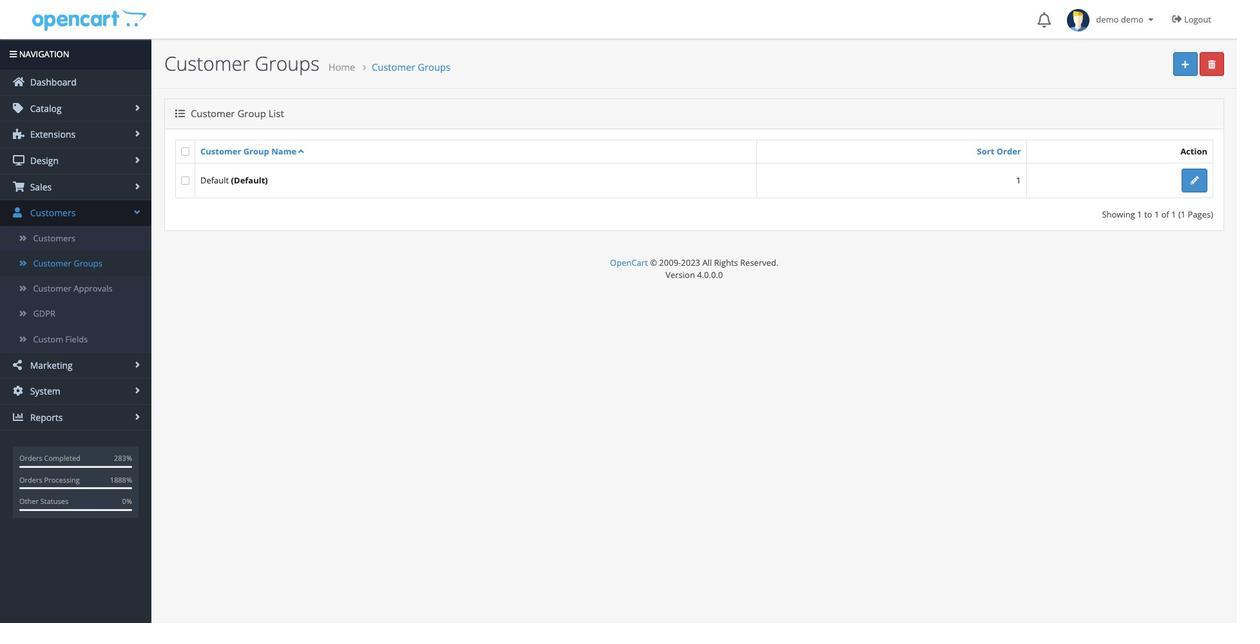 Task type: vqa. For each thing, say whether or not it's contained in the screenshot.
the Quantity
no



Task type: describe. For each thing, give the bounding box(es) containing it.
orders for orders completed
[[19, 454, 42, 464]]

gdpr
[[33, 308, 56, 320]]

customer approvals
[[33, 283, 113, 295]]

order
[[997, 146, 1021, 157]]

customer for customer approvals link
[[33, 283, 71, 295]]

bars image
[[10, 50, 17, 59]]

edit image
[[1191, 177, 1199, 185]]

customer group list
[[188, 107, 284, 120]]

customers link for customer groups
[[0, 226, 151, 251]]

sort order
[[977, 146, 1021, 157]]

(default)
[[231, 175, 268, 187]]

2 horizontal spatial customer groups
[[372, 61, 451, 73]]

customer for topmost customer groups link
[[372, 61, 415, 73]]

2 demo from the left
[[1121, 14, 1144, 25]]

custom fields
[[33, 334, 88, 345]]

add new image
[[1182, 60, 1189, 69]]

other statuses
[[19, 497, 68, 507]]

completed
[[44, 454, 80, 464]]

home
[[329, 61, 355, 73]]

cog image
[[13, 386, 24, 397]]

logout link
[[1163, 0, 1225, 39]]

1 vertical spatial customer groups link
[[0, 251, 151, 277]]

gdpr link
[[0, 302, 151, 327]]

system
[[28, 386, 60, 398]]

1 left to
[[1138, 209, 1142, 221]]

extensions link
[[0, 122, 151, 148]]

1 vertical spatial customers
[[33, 233, 75, 244]]

logout
[[1185, 14, 1212, 25]]

2023
[[681, 257, 700, 269]]

custom fields link
[[0, 327, 151, 352]]

action
[[1181, 146, 1208, 157]]

sort
[[977, 146, 995, 157]]

approvals
[[74, 283, 113, 295]]

all
[[703, 257, 712, 269]]

desktop image
[[13, 155, 24, 166]]

group for name
[[243, 145, 269, 157]]

showing 1 to 1 of 1 (1 pages)
[[1102, 209, 1214, 221]]

4.0.0.0
[[697, 269, 723, 281]]

marketing link
[[0, 353, 151, 379]]

opencart image
[[31, 7, 147, 31]]

sales link
[[0, 174, 151, 200]]

customer group name link
[[200, 145, 304, 157]]

navigation
[[17, 48, 69, 60]]

catalog
[[28, 102, 62, 115]]

customer right list image
[[191, 107, 235, 120]]

reports link
[[0, 405, 151, 431]]

dashboard
[[28, 76, 77, 88]]

extensions
[[28, 129, 75, 141]]

opencart link
[[610, 257, 648, 269]]

opencart © 2009-2023 all rights reserved. version 4.0.0.0
[[610, 257, 779, 281]]

showing
[[1102, 209, 1136, 221]]

sales
[[28, 181, 52, 193]]

customer group name
[[200, 145, 297, 157]]

caret down image
[[1146, 15, 1157, 24]]

name
[[271, 145, 297, 157]]

0 vertical spatial customer groups link
[[372, 61, 451, 73]]

catalog link
[[0, 96, 151, 121]]

2009-
[[659, 257, 681, 269]]



Task type: locate. For each thing, give the bounding box(es) containing it.
1 horizontal spatial customer groups link
[[372, 61, 451, 73]]

orders completed
[[19, 454, 80, 464]]

1888%
[[110, 476, 132, 485]]

customer up customer approvals
[[33, 258, 71, 269]]

groups for the bottom customer groups link
[[74, 258, 102, 269]]

reserved.
[[740, 257, 779, 269]]

1 demo from the left
[[1097, 14, 1119, 25]]

customers link
[[0, 201, 151, 226], [0, 226, 151, 251]]

customers link up customer approvals
[[0, 226, 151, 251]]

0 vertical spatial customers
[[28, 207, 76, 219]]

to
[[1145, 209, 1153, 221]]

default
[[200, 175, 229, 187]]

2 horizontal spatial groups
[[418, 61, 451, 73]]

orders up orders processing
[[19, 454, 42, 464]]

customer groups link
[[372, 61, 451, 73], [0, 251, 151, 277]]

demo
[[1097, 14, 1119, 25], [1121, 14, 1144, 25]]

demo demo
[[1090, 14, 1146, 25]]

customer for the bottom customer groups link
[[33, 258, 71, 269]]

customer up default
[[200, 145, 241, 157]]

home image
[[13, 77, 24, 87]]

customers
[[28, 207, 76, 219], [33, 233, 75, 244]]

(1
[[1179, 209, 1186, 221]]

283%
[[114, 454, 132, 464]]

design
[[28, 155, 59, 167]]

marketing
[[28, 359, 73, 372]]

1 left (1
[[1172, 209, 1177, 221]]

dashboard link
[[0, 70, 151, 95]]

rights
[[714, 257, 738, 269]]

orders processing
[[19, 476, 80, 485]]

shopping cart image
[[13, 181, 24, 192]]

processing
[[44, 476, 80, 485]]

2 orders from the top
[[19, 476, 42, 485]]

customer approvals link
[[0, 277, 151, 302]]

chart bar image
[[13, 412, 24, 423]]

group
[[237, 107, 266, 120], [243, 145, 269, 157]]

other
[[19, 497, 39, 507]]

group left name
[[243, 145, 269, 157]]

1 left of
[[1155, 209, 1160, 221]]

demo demo image
[[1067, 9, 1090, 32]]

groups
[[255, 50, 320, 77], [418, 61, 451, 73], [74, 258, 102, 269]]

0 horizontal spatial demo
[[1097, 14, 1119, 25]]

fields
[[65, 334, 88, 345]]

customer up list image
[[164, 50, 250, 77]]

sign out alt image
[[1173, 14, 1182, 24]]

pages)
[[1188, 209, 1214, 221]]

user image
[[13, 208, 24, 218]]

version
[[666, 269, 695, 281]]

customer groups
[[164, 50, 320, 77], [372, 61, 451, 73], [33, 258, 102, 269]]

delete image
[[1209, 60, 1216, 69]]

1 down the order
[[1017, 175, 1021, 187]]

0%
[[122, 497, 132, 507]]

list image
[[175, 109, 185, 119]]

0 vertical spatial orders
[[19, 454, 42, 464]]

statuses
[[40, 497, 68, 507]]

share alt image
[[13, 360, 24, 370]]

customers link for customers
[[0, 201, 151, 226]]

demo demo link
[[1061, 0, 1163, 39]]

puzzle piece image
[[13, 129, 24, 139]]

custom
[[33, 334, 63, 345]]

home link
[[329, 61, 355, 73]]

bell image
[[1038, 12, 1051, 28]]

reports
[[28, 412, 63, 424]]

0 horizontal spatial customer groups
[[33, 258, 102, 269]]

tag image
[[13, 103, 24, 113]]

1 horizontal spatial demo
[[1121, 14, 1144, 25]]

0 horizontal spatial customer groups link
[[0, 251, 151, 277]]

orders up other
[[19, 476, 42, 485]]

1 horizontal spatial groups
[[255, 50, 320, 77]]

demo right demo demo icon in the right of the page
[[1097, 14, 1119, 25]]

customer
[[164, 50, 250, 77], [372, 61, 415, 73], [191, 107, 235, 120], [200, 145, 241, 157], [33, 258, 71, 269], [33, 283, 71, 295]]

None checkbox
[[181, 147, 189, 156]]

1 customers link from the top
[[0, 201, 151, 226]]

design link
[[0, 148, 151, 174]]

1 vertical spatial group
[[243, 145, 269, 157]]

default (default)
[[200, 175, 268, 187]]

None checkbox
[[181, 177, 189, 185]]

1 vertical spatial orders
[[19, 476, 42, 485]]

demo left caret down icon
[[1121, 14, 1144, 25]]

0 horizontal spatial groups
[[74, 258, 102, 269]]

1 horizontal spatial customer groups
[[164, 50, 320, 77]]

system link
[[0, 379, 151, 405]]

customer up the gdpr
[[33, 283, 71, 295]]

orders
[[19, 454, 42, 464], [19, 476, 42, 485]]

2 customers link from the top
[[0, 226, 151, 251]]

groups for topmost customer groups link
[[418, 61, 451, 73]]

of
[[1162, 209, 1170, 221]]

customer right home link
[[372, 61, 415, 73]]

customer for "customer group name" link
[[200, 145, 241, 157]]

1 orders from the top
[[19, 454, 42, 464]]

list
[[269, 107, 284, 120]]

customers link down sales link
[[0, 201, 151, 226]]

sort order link
[[977, 146, 1021, 157]]

1
[[1017, 175, 1021, 187], [1138, 209, 1142, 221], [1155, 209, 1160, 221], [1172, 209, 1177, 221]]

orders for orders processing
[[19, 476, 42, 485]]

group left list
[[237, 107, 266, 120]]

0 vertical spatial group
[[237, 107, 266, 120]]

©
[[650, 257, 657, 269]]

group for list
[[237, 107, 266, 120]]

opencart
[[610, 257, 648, 269]]



